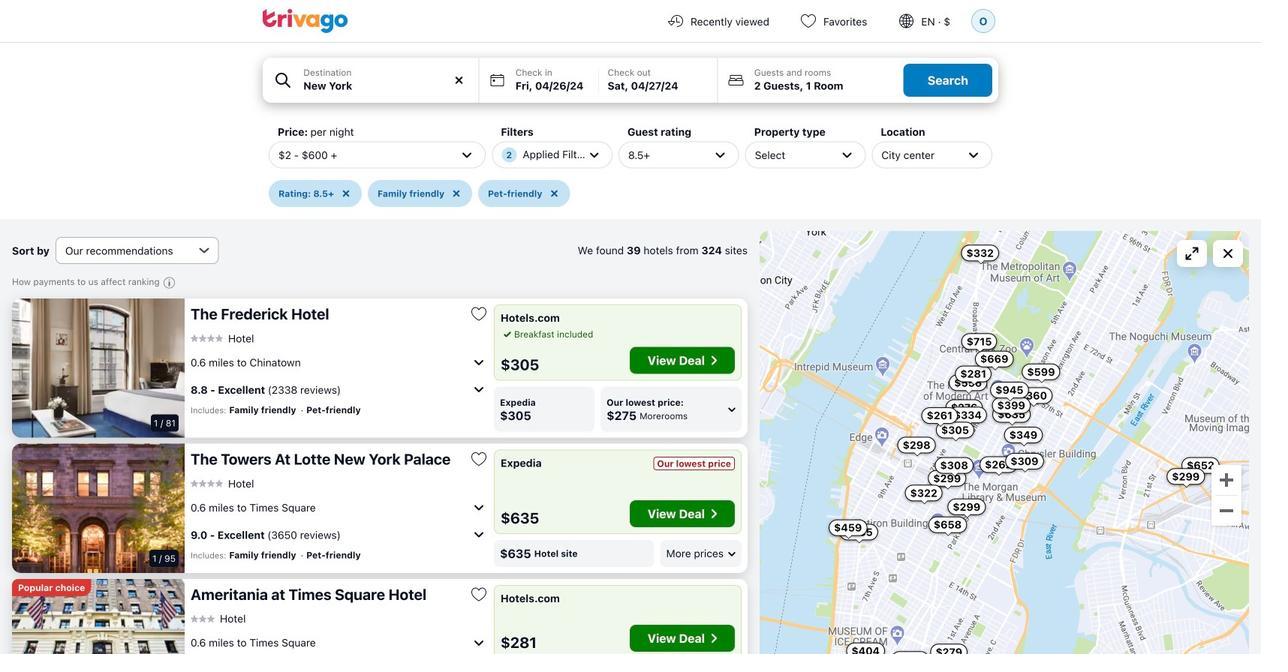 Task type: describe. For each thing, give the bounding box(es) containing it.
the towers at lotte new york palace, (new york, usa) image
[[12, 444, 185, 574]]

trivago logo image
[[263, 9, 349, 33]]

the frederick hotel, (new york, usa) image
[[12, 299, 185, 438]]



Task type: vqa. For each thing, say whether or not it's contained in the screenshot.
The Frederick Hotel, (New York, USA) Image
yes



Task type: locate. For each thing, give the bounding box(es) containing it.
Where to? search field
[[304, 78, 470, 94]]

None field
[[263, 58, 479, 103]]

clear image
[[453, 74, 466, 87]]

ameritania at times square hotel, (new york, usa) image
[[12, 580, 185, 655]]

map region
[[760, 231, 1250, 655]]



